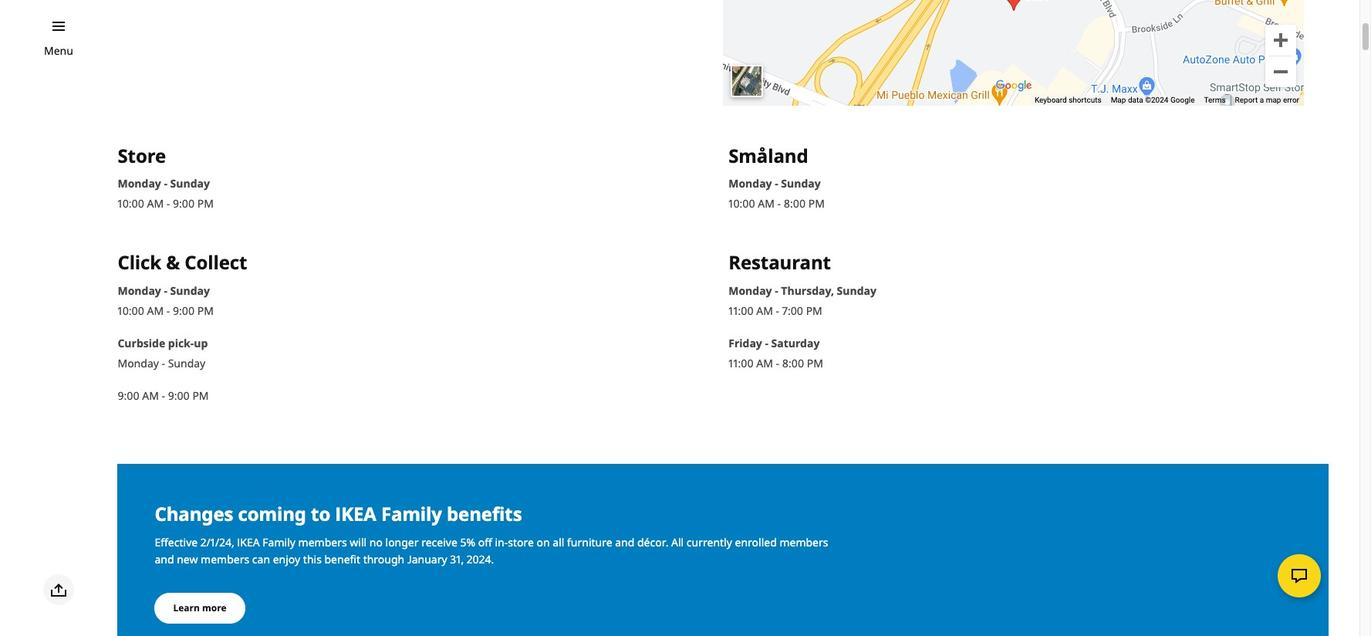 Task type: vqa. For each thing, say whether or not it's contained in the screenshot.
the bottom AND
yes



Task type: describe. For each thing, give the bounding box(es) containing it.
january
[[407, 552, 447, 567]]

1 horizontal spatial and
[[615, 535, 635, 550]]

menu
[[44, 43, 73, 58]]

9:00 am - 9:00 pm
[[118, 388, 209, 403]]

9:00 down 'curbside pick-up monday - sunday'
[[168, 388, 190, 403]]

am down 'curbside pick-up monday - sunday'
[[142, 388, 159, 403]]

changes coming to ikea family benefits
[[155, 501, 522, 527]]

1 monday - sunday 10:00 am - 9:00 pm from the top
[[118, 176, 214, 211]]

pm inside 'friday - saturday 11:00 am - 8:00 pm'
[[807, 356, 824, 371]]

- inside 'curbside pick-up monday - sunday'
[[162, 356, 165, 371]]

store
[[508, 535, 534, 550]]

monday - thursday, sunday 11:00 am - 7:00 pm
[[729, 283, 877, 318]]

9:00 down curbside
[[118, 388, 139, 403]]

8:00 for saturday
[[783, 356, 804, 371]]

click
[[118, 250, 161, 275]]

pm up collect
[[197, 196, 214, 211]]

benefits
[[447, 501, 522, 527]]

thursday,
[[781, 283, 834, 298]]

pm up up
[[197, 303, 214, 318]]

all
[[672, 535, 684, 550]]

9:00 up click & collect
[[173, 196, 195, 211]]

longer
[[386, 535, 419, 550]]

through
[[363, 552, 405, 567]]

pm down up
[[192, 388, 209, 403]]

monday inside "monday - thursday, sunday 11:00 am - 7:00 pm"
[[729, 283, 772, 298]]

effective 2/1/24, ikea family members will no longer receive 5% off in-store on all furniture and décor. all currently enrolled members and new members can enjoy this benefit through january 31, 2024.
[[155, 535, 829, 567]]

more
[[202, 601, 227, 614]]

7:00
[[783, 303, 804, 318]]

1 vertical spatial and
[[155, 552, 174, 567]]

1 horizontal spatial members
[[298, 535, 347, 550]]

on
[[537, 535, 550, 550]]

ikea inside effective 2/1/24, ikea family members will no longer receive 5% off in-store on all furniture and décor. all currently enrolled members and new members can enjoy this benefit through january 31, 2024.
[[237, 535, 260, 550]]

monday inside 'curbside pick-up monday - sunday'
[[118, 356, 159, 371]]

sunday inside monday - sunday 10:00 am - 8:00 pm
[[781, 176, 821, 191]]

sunday inside "monday - thursday, sunday 11:00 am - 7:00 pm"
[[837, 283, 877, 298]]

1 horizontal spatial family
[[381, 501, 442, 527]]

curbside
[[118, 336, 165, 351]]

store
[[118, 143, 166, 168]]

currently
[[687, 535, 732, 550]]

saturday
[[772, 336, 820, 351]]

monday down click at the top of page
[[118, 283, 161, 298]]

0 horizontal spatial members
[[201, 552, 249, 567]]

in-
[[495, 535, 508, 550]]

changes
[[155, 501, 233, 527]]

2 monday - sunday 10:00 am - 9:00 pm from the top
[[118, 283, 214, 318]]

collect
[[185, 250, 247, 275]]

monday - sunday 10:00 am - 8:00 pm
[[729, 176, 825, 211]]

småland
[[729, 143, 809, 168]]

2 horizontal spatial members
[[780, 535, 829, 550]]

2/1/24,
[[201, 535, 234, 550]]

am up curbside
[[147, 303, 164, 318]]

family inside effective 2/1/24, ikea family members will no longer receive 5% off in-store on all furniture and décor. all currently enrolled members and new members can enjoy this benefit through january 31, 2024.
[[263, 535, 296, 550]]

10:00 for store
[[118, 196, 144, 211]]

am inside "monday - thursday, sunday 11:00 am - 7:00 pm"
[[757, 303, 773, 318]]

monday inside monday - sunday 10:00 am - 8:00 pm
[[729, 176, 772, 191]]

benefit
[[325, 552, 361, 567]]



Task type: locate. For each thing, give the bounding box(es) containing it.
10:00 inside monday - sunday 10:00 am - 8:00 pm
[[729, 196, 755, 211]]

sunday
[[170, 176, 210, 191], [781, 176, 821, 191], [170, 283, 210, 298], [837, 283, 877, 298], [168, 356, 206, 371]]

coming
[[238, 501, 306, 527]]

10:00 down the store
[[118, 196, 144, 211]]

new
[[177, 552, 198, 567]]

furniture
[[567, 535, 613, 550]]

menu button
[[44, 42, 73, 59]]

monday
[[118, 176, 161, 191], [729, 176, 772, 191], [118, 283, 161, 298], [729, 283, 772, 298], [118, 356, 159, 371]]

9:00
[[173, 196, 195, 211], [173, 303, 195, 318], [118, 388, 139, 403], [168, 388, 190, 403]]

curbside pick-up monday - sunday
[[118, 336, 208, 371]]

11:00 inside "monday - thursday, sunday 11:00 am - 7:00 pm"
[[729, 303, 754, 318]]

am down friday
[[757, 356, 773, 371]]

0 vertical spatial and
[[615, 535, 635, 550]]

0 vertical spatial 11:00
[[729, 303, 754, 318]]

am left 7:00
[[757, 303, 773, 318]]

8:00 for sunday
[[784, 196, 806, 211]]

1 11:00 from the top
[[729, 303, 754, 318]]

and
[[615, 535, 635, 550], [155, 552, 174, 567]]

family up longer
[[381, 501, 442, 527]]

all
[[553, 535, 565, 550]]

décor.
[[638, 535, 669, 550]]

learn
[[173, 601, 200, 614]]

monday down curbside
[[118, 356, 159, 371]]

10:00 for småland
[[729, 196, 755, 211]]

monday - sunday 10:00 am - 9:00 pm down &
[[118, 283, 214, 318]]

10:00 down småland
[[729, 196, 755, 211]]

8:00
[[784, 196, 806, 211], [783, 356, 804, 371]]

pm up restaurant
[[809, 196, 825, 211]]

learn more button
[[155, 593, 245, 624]]

am inside 'friday - saturday 11:00 am - 8:00 pm'
[[757, 356, 773, 371]]

pm
[[197, 196, 214, 211], [809, 196, 825, 211], [197, 303, 214, 318], [806, 303, 823, 318], [807, 356, 824, 371], [192, 388, 209, 403]]

receive
[[422, 535, 458, 550]]

0 vertical spatial ikea
[[335, 501, 377, 527]]

monday - sunday 10:00 am - 9:00 pm down the store
[[118, 176, 214, 211]]

and left décor.
[[615, 535, 635, 550]]

5%
[[460, 535, 476, 550]]

11:00 down friday
[[729, 356, 754, 371]]

8:00 inside 'friday - saturday 11:00 am - 8:00 pm'
[[783, 356, 804, 371]]

10:00
[[118, 196, 144, 211], [729, 196, 755, 211], [118, 303, 144, 318]]

1 vertical spatial family
[[263, 535, 296, 550]]

this
[[303, 552, 322, 567]]

no
[[370, 535, 383, 550]]

pm inside monday - sunday 10:00 am - 8:00 pm
[[809, 196, 825, 211]]

family
[[381, 501, 442, 527], [263, 535, 296, 550]]

pick-
[[168, 336, 194, 351]]

and down effective
[[155, 552, 174, 567]]

can
[[252, 552, 270, 567]]

ikea up can on the left bottom of the page
[[237, 535, 260, 550]]

&
[[166, 250, 180, 275]]

sunday inside 'curbside pick-up monday - sunday'
[[168, 356, 206, 371]]

effective
[[155, 535, 198, 550]]

0 vertical spatial monday - sunday 10:00 am - 9:00 pm
[[118, 176, 214, 211]]

31,
[[450, 552, 464, 567]]

0 horizontal spatial ikea
[[237, 535, 260, 550]]

10:00 up curbside
[[118, 303, 144, 318]]

learn more
[[173, 601, 227, 614]]

am down the store
[[147, 196, 164, 211]]

friday - saturday 11:00 am - 8:00 pm
[[729, 336, 824, 371]]

1 vertical spatial ikea
[[237, 535, 260, 550]]

0 vertical spatial family
[[381, 501, 442, 527]]

8:00 down saturday
[[783, 356, 804, 371]]

enjoy
[[273, 552, 300, 567]]

off
[[478, 535, 492, 550]]

ikea up will
[[335, 501, 377, 527]]

1 vertical spatial 8:00
[[783, 356, 804, 371]]

click & collect
[[118, 250, 247, 275]]

8:00 inside monday - sunday 10:00 am - 8:00 pm
[[784, 196, 806, 211]]

0 vertical spatial 8:00
[[784, 196, 806, 211]]

1 vertical spatial 11:00
[[729, 356, 754, 371]]

2 11:00 from the top
[[729, 356, 754, 371]]

members right enrolled
[[780, 535, 829, 550]]

pm inside "monday - thursday, sunday 11:00 am - 7:00 pm"
[[806, 303, 823, 318]]

1 vertical spatial monday - sunday 10:00 am - 9:00 pm
[[118, 283, 214, 318]]

8:00 down småland
[[784, 196, 806, 211]]

9:00 up pick-
[[173, 303, 195, 318]]

family up enjoy
[[263, 535, 296, 550]]

pm down saturday
[[807, 356, 824, 371]]

will
[[350, 535, 367, 550]]

pm down "thursday,"
[[806, 303, 823, 318]]

monday down the store
[[118, 176, 161, 191]]

11:00 up friday
[[729, 303, 754, 318]]

ikea
[[335, 501, 377, 527], [237, 535, 260, 550]]

enrolled
[[735, 535, 777, 550]]

0 horizontal spatial family
[[263, 535, 296, 550]]

am down småland
[[758, 196, 775, 211]]

am
[[147, 196, 164, 211], [758, 196, 775, 211], [147, 303, 164, 318], [757, 303, 773, 318], [757, 356, 773, 371], [142, 388, 159, 403]]

members
[[298, 535, 347, 550], [780, 535, 829, 550], [201, 552, 249, 567]]

friday
[[729, 336, 763, 351]]

11:00 inside 'friday - saturday 11:00 am - 8:00 pm'
[[729, 356, 754, 371]]

am inside monday - sunday 10:00 am - 8:00 pm
[[758, 196, 775, 211]]

monday - sunday 10:00 am - 9:00 pm
[[118, 176, 214, 211], [118, 283, 214, 318]]

11:00
[[729, 303, 754, 318], [729, 356, 754, 371]]

-
[[164, 176, 167, 191], [775, 176, 779, 191], [167, 196, 170, 211], [778, 196, 781, 211], [164, 283, 167, 298], [775, 283, 779, 298], [167, 303, 170, 318], [776, 303, 780, 318], [765, 336, 769, 351], [162, 356, 165, 371], [776, 356, 780, 371], [162, 388, 165, 403]]

monday down restaurant
[[729, 283, 772, 298]]

to
[[311, 501, 330, 527]]

restaurant
[[729, 250, 831, 275]]

2024.
[[467, 552, 494, 567]]

1 horizontal spatial ikea
[[335, 501, 377, 527]]

members up this
[[298, 535, 347, 550]]

0 horizontal spatial and
[[155, 552, 174, 567]]

monday down småland
[[729, 176, 772, 191]]

up
[[194, 336, 208, 351]]

members down 2/1/24,
[[201, 552, 249, 567]]



